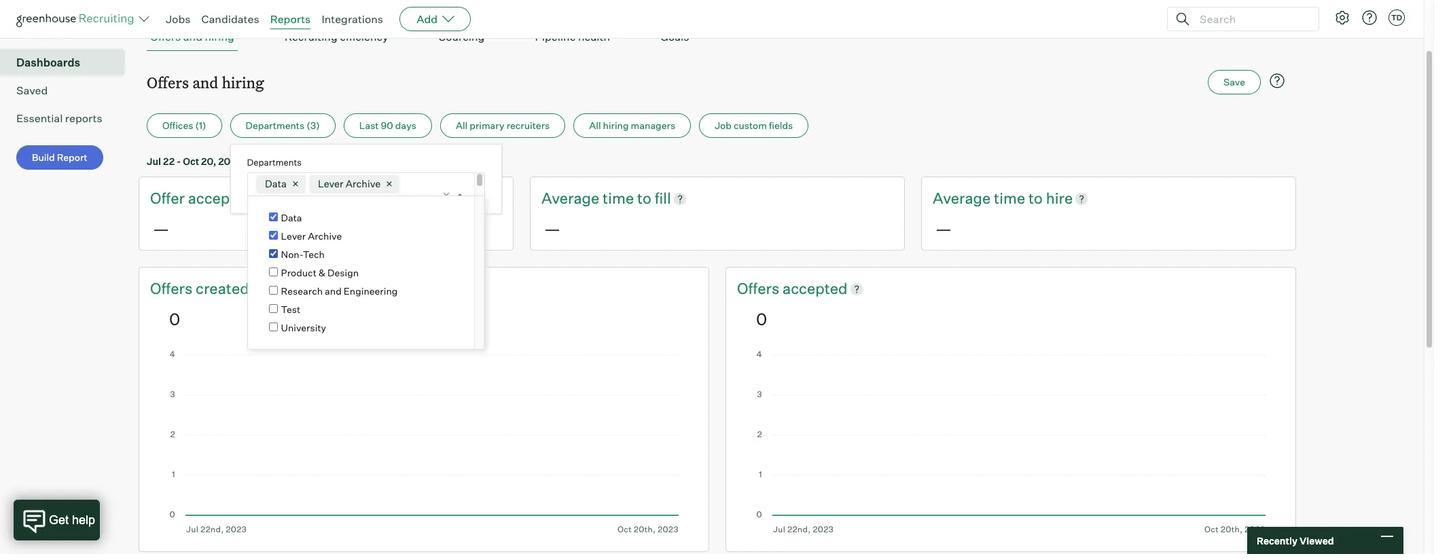Task type: locate. For each thing, give the bounding box(es) containing it.
accepted link
[[783, 279, 848, 300]]

0 vertical spatial offers and hiring
[[150, 30, 234, 44]]

efficiency
[[340, 30, 389, 44]]

0 horizontal spatial all
[[456, 120, 468, 131]]

and down jobs
[[183, 30, 202, 44]]

1 horizontal spatial —
[[544, 219, 561, 239]]

1 average time to from the left
[[542, 189, 655, 207]]

0 vertical spatial departments
[[246, 120, 305, 131]]

average link for fill
[[542, 188, 603, 209]]

1 to link from the left
[[637, 188, 655, 209]]

1 horizontal spatial average link
[[933, 188, 994, 209]]

0 horizontal spatial archive
[[308, 231, 342, 242]]

all left "primary"
[[456, 120, 468, 131]]

1 horizontal spatial average time to
[[933, 189, 1046, 207]]

td button
[[1389, 10, 1405, 26]]

-
[[177, 156, 181, 167]]

created link
[[196, 279, 249, 300]]

time link left the hire link
[[994, 188, 1029, 209]]

all
[[456, 120, 468, 131], [589, 120, 601, 131]]

0 horizontal spatial average
[[542, 189, 600, 207]]

to right compared
[[291, 156, 301, 167]]

departments up rate
[[247, 157, 302, 168]]

0 horizontal spatial time link
[[603, 188, 637, 209]]

1 horizontal spatial archive
[[346, 178, 381, 190]]

greenhouse recruiting image
[[16, 11, 139, 27]]

0 vertical spatial hiring
[[205, 30, 234, 44]]

departments up compared
[[246, 120, 305, 131]]

2 vertical spatial hiring
[[603, 120, 629, 131]]

hiring
[[205, 30, 234, 44], [222, 72, 264, 93], [603, 120, 629, 131]]

1 time from the left
[[603, 189, 634, 207]]

2 time link from the left
[[994, 188, 1029, 209]]

1 horizontal spatial offers link
[[737, 279, 783, 300]]

acceptance link
[[188, 188, 272, 209]]

2 horizontal spatial to
[[1029, 189, 1043, 207]]

tab list
[[147, 23, 1288, 51]]

pipeline
[[535, 30, 576, 44]]

departments (3) button
[[230, 114, 335, 138]]

Non-Tech checkbox
[[269, 250, 278, 259]]

lever archive up tech
[[281, 231, 342, 242]]

and up (1) on the left top of the page
[[192, 72, 218, 93]]

1 vertical spatial offers and hiring
[[147, 72, 264, 93]]

lever archive down last
[[318, 178, 381, 190]]

dashboards
[[16, 56, 80, 69]]

offers and hiring inside button
[[150, 30, 234, 44]]

lever up non-
[[281, 231, 306, 242]]

0
[[169, 309, 180, 329], [756, 309, 767, 329]]

university
[[281, 322, 326, 334]]

offer acceptance
[[150, 189, 272, 207]]

Data checkbox
[[269, 213, 278, 222]]

— for hire
[[936, 219, 952, 239]]

hiring down candidates link
[[205, 30, 234, 44]]

1 vertical spatial departments
[[247, 157, 302, 168]]

time left hire
[[994, 189, 1025, 207]]

time link
[[603, 188, 637, 209], [994, 188, 1029, 209]]

2 — from the left
[[544, 219, 561, 239]]

non-
[[281, 249, 303, 261]]

departments
[[246, 120, 305, 131], [247, 157, 302, 168]]

recruiting
[[285, 30, 338, 44]]

1 all from the left
[[456, 120, 468, 131]]

0 vertical spatial archive
[[346, 178, 381, 190]]

1 horizontal spatial xychart image
[[756, 351, 1266, 535]]

— for fill
[[544, 219, 561, 239]]

1 horizontal spatial to link
[[1029, 188, 1046, 209]]

and down design
[[325, 286, 342, 297]]

1 average link from the left
[[542, 188, 603, 209]]

0 vertical spatial lever
[[318, 178, 344, 190]]

0 horizontal spatial lever
[[281, 231, 306, 242]]

archive
[[346, 178, 381, 190], [308, 231, 342, 242]]

to left the fill
[[637, 189, 652, 207]]

lever
[[318, 178, 344, 190], [281, 231, 306, 242]]

faq image
[[1269, 73, 1286, 89]]

offers and hiring down jobs
[[150, 30, 234, 44]]

all for all primary recruiters
[[456, 120, 468, 131]]

0 horizontal spatial to link
[[637, 188, 655, 209]]

offers created
[[150, 279, 249, 298]]

health
[[578, 30, 610, 44]]

archive down last
[[346, 178, 381, 190]]

time link for hire
[[994, 188, 1029, 209]]

1 average from the left
[[542, 189, 600, 207]]

all for all hiring managers
[[589, 120, 601, 131]]

all primary recruiters button
[[440, 114, 566, 138]]

offices (1) button
[[147, 114, 222, 138]]

90
[[381, 120, 393, 131]]

offers link
[[150, 279, 196, 300], [737, 279, 783, 300]]

offers link for 1st xychart image
[[150, 279, 196, 300]]

primary
[[470, 120, 505, 131]]

2 xychart image from the left
[[756, 351, 1266, 535]]

2 time from the left
[[994, 189, 1025, 207]]

—
[[153, 219, 169, 239], [544, 219, 561, 239], [936, 219, 952, 239]]

0 horizontal spatial xychart image
[[169, 351, 679, 535]]

offer link
[[150, 188, 188, 209]]

average link
[[542, 188, 603, 209], [933, 188, 994, 209]]

1 horizontal spatial to
[[637, 189, 652, 207]]

saved link
[[16, 82, 120, 99]]

last 90 days
[[359, 120, 417, 131]]

to link for fill
[[637, 188, 655, 209]]

1 horizontal spatial time link
[[994, 188, 1029, 209]]

job
[[715, 120, 732, 131]]

average for fill
[[542, 189, 600, 207]]

time link left "fill" link
[[603, 188, 637, 209]]

compared
[[244, 156, 289, 167]]

build report button
[[16, 146, 103, 170]]

dashboards link
[[16, 54, 120, 71]]

build report
[[32, 152, 87, 163]]

fill
[[655, 189, 671, 207]]

hiring left "managers" at the top left of the page
[[603, 120, 629, 131]]

2 offers link from the left
[[737, 279, 783, 300]]

3 — from the left
[[936, 219, 952, 239]]

average
[[542, 189, 600, 207], [933, 189, 991, 207]]

data
[[265, 178, 287, 190], [281, 212, 302, 224]]

time
[[603, 189, 634, 207], [994, 189, 1025, 207]]

1 horizontal spatial 0
[[756, 309, 767, 329]]

1 horizontal spatial lever
[[318, 178, 344, 190]]

2 to link from the left
[[1029, 188, 1046, 209]]

integrations link
[[322, 12, 383, 26]]

average time to for hire
[[933, 189, 1046, 207]]

2 horizontal spatial —
[[936, 219, 952, 239]]

hiring inside offers and hiring button
[[205, 30, 234, 44]]

hire link
[[1046, 188, 1073, 209]]

2 average link from the left
[[933, 188, 994, 209]]

hiring up departments (3)
[[222, 72, 264, 93]]

1 horizontal spatial average
[[933, 189, 991, 207]]

offers and hiring up (1) on the left top of the page
[[147, 72, 264, 93]]

to link for hire
[[1029, 188, 1046, 209]]

average link for hire
[[933, 188, 994, 209]]

time left the fill
[[603, 189, 634, 207]]

(1)
[[195, 120, 206, 131]]

goals button
[[657, 23, 693, 51]]

offers link for 2nd xychart image from the left
[[737, 279, 783, 300]]

1 horizontal spatial all
[[589, 120, 601, 131]]

1 offers link from the left
[[150, 279, 196, 300]]

0 horizontal spatial average link
[[542, 188, 603, 209]]

all primary recruiters
[[456, 120, 550, 131]]

to
[[291, 156, 301, 167], [637, 189, 652, 207], [1029, 189, 1043, 207]]

lever right rate
[[318, 178, 344, 190]]

1 0 from the left
[[169, 309, 180, 329]]

0 horizontal spatial average time to
[[542, 189, 655, 207]]

saved
[[16, 84, 48, 97]]

average time to
[[542, 189, 655, 207], [933, 189, 1046, 207]]

1 time link from the left
[[603, 188, 637, 209]]

0 horizontal spatial to
[[291, 156, 301, 167]]

data down compared
[[265, 178, 287, 190]]

2 average time to from the left
[[933, 189, 1046, 207]]

2 average from the left
[[933, 189, 991, 207]]

0 horizontal spatial 0
[[169, 309, 180, 329]]

1 horizontal spatial time
[[994, 189, 1025, 207]]

0 horizontal spatial time
[[603, 189, 634, 207]]

1 vertical spatial hiring
[[222, 72, 264, 93]]

departments inside departments (3) button
[[246, 120, 305, 131]]

data right the "data" option at the top left of the page
[[281, 212, 302, 224]]

2023
[[218, 156, 242, 167]]

hiring inside all hiring managers button
[[603, 120, 629, 131]]

fill link
[[655, 188, 671, 209]]

report
[[57, 152, 87, 163]]

all left "managers" at the top left of the page
[[589, 120, 601, 131]]

last 90 days button
[[344, 114, 432, 138]]

0 horizontal spatial offers link
[[150, 279, 196, 300]]

archive up tech
[[308, 231, 342, 242]]

xychart image
[[169, 351, 679, 535], [756, 351, 1266, 535]]

20,
[[201, 156, 216, 167]]

all hiring managers button
[[574, 114, 691, 138]]

0 vertical spatial and
[[183, 30, 202, 44]]

offers
[[150, 30, 181, 44], [147, 72, 189, 93], [150, 279, 192, 298], [737, 279, 783, 298]]

tech
[[303, 249, 325, 261]]

0 vertical spatial lever archive
[[318, 178, 381, 190]]

to left hire
[[1029, 189, 1043, 207]]

recently
[[1257, 535, 1298, 547]]

1 vertical spatial archive
[[308, 231, 342, 242]]

2 all from the left
[[589, 120, 601, 131]]

0 horizontal spatial —
[[153, 219, 169, 239]]

build
[[32, 152, 55, 163]]

hire
[[1046, 189, 1073, 207]]



Task type: describe. For each thing, give the bounding box(es) containing it.
accepted
[[783, 279, 848, 298]]

time for hire
[[994, 189, 1025, 207]]

offer
[[150, 189, 185, 207]]

offers and hiring button
[[147, 23, 238, 51]]

average time to for fill
[[542, 189, 655, 207]]

reports
[[65, 112, 102, 125]]

goals
[[660, 30, 689, 44]]

pipeline health
[[535, 30, 610, 44]]

integrations
[[322, 12, 383, 26]]

fields
[[769, 120, 793, 131]]

candidates
[[201, 12, 259, 26]]

essential reports
[[16, 112, 102, 125]]

Product & Design checkbox
[[269, 268, 278, 277]]

1 vertical spatial and
[[192, 72, 218, 93]]

offices (1)
[[162, 120, 206, 131]]

custom
[[734, 120, 767, 131]]

0 vertical spatial data
[[265, 178, 287, 190]]

pipeline health button
[[532, 23, 614, 51]]

time link for fill
[[603, 188, 637, 209]]

recruiting efficiency button
[[281, 23, 392, 51]]

test
[[281, 304, 300, 316]]

to for hire
[[1029, 189, 1043, 207]]

jobs link
[[166, 12, 191, 26]]

product & design
[[281, 267, 359, 279]]

Test checkbox
[[269, 305, 278, 314]]

offers inside offers and hiring button
[[150, 30, 181, 44]]

sourcing button
[[435, 23, 488, 51]]

reports link
[[270, 12, 311, 26]]

viewed
[[1300, 535, 1334, 547]]

offices
[[162, 120, 193, 131]]

jul
[[147, 156, 161, 167]]

2 0 from the left
[[756, 309, 767, 329]]

job custom fields button
[[699, 114, 809, 138]]

jul 22 - oct 20, 2023 compared to
[[147, 156, 303, 167]]

days
[[395, 120, 417, 131]]

created
[[196, 279, 249, 298]]

1 vertical spatial lever
[[281, 231, 306, 242]]

rate
[[272, 189, 300, 207]]

acceptance
[[188, 189, 269, 207]]

sourcing
[[439, 30, 485, 44]]

overview link
[[16, 27, 120, 43]]

rate link
[[272, 188, 300, 209]]

Research and Engineering checkbox
[[269, 286, 278, 295]]

design
[[328, 267, 359, 279]]

departments for departments
[[247, 157, 302, 168]]

recently viewed
[[1257, 535, 1334, 547]]

(3)
[[307, 120, 320, 131]]

tab list containing offers and hiring
[[147, 23, 1288, 51]]

departments (3)
[[246, 120, 320, 131]]

td button
[[1386, 7, 1408, 29]]

non-tech
[[281, 249, 325, 261]]

research and engineering
[[281, 286, 398, 297]]

1 vertical spatial lever archive
[[281, 231, 342, 242]]

reports
[[270, 12, 311, 26]]

University checkbox
[[269, 323, 278, 332]]

22
[[163, 156, 175, 167]]

candidates link
[[201, 12, 259, 26]]

configure image
[[1335, 10, 1351, 26]]

add button
[[400, 7, 471, 31]]

job custom fields
[[715, 120, 793, 131]]

2 vertical spatial and
[[325, 286, 342, 297]]

overview
[[16, 28, 64, 42]]

1 xychart image from the left
[[169, 351, 679, 535]]

Lever Archive checkbox
[[269, 231, 278, 240]]

and inside button
[[183, 30, 202, 44]]

jobs
[[166, 12, 191, 26]]

essential
[[16, 112, 63, 125]]

td
[[1392, 13, 1403, 22]]

last
[[359, 120, 379, 131]]

engineering
[[344, 286, 398, 297]]

recruiters
[[507, 120, 550, 131]]

managers
[[631, 120, 676, 131]]

departments for departments (3)
[[246, 120, 305, 131]]

research
[[281, 286, 323, 297]]

&
[[319, 267, 326, 279]]

average for hire
[[933, 189, 991, 207]]

essential reports link
[[16, 110, 120, 127]]

oct
[[183, 156, 199, 167]]

1 — from the left
[[153, 219, 169, 239]]

product
[[281, 267, 317, 279]]

to for fill
[[637, 189, 652, 207]]

all hiring managers
[[589, 120, 676, 131]]

time for fill
[[603, 189, 634, 207]]

add
[[417, 12, 438, 26]]

Search text field
[[1197, 9, 1307, 29]]

1 vertical spatial data
[[281, 212, 302, 224]]

save
[[1224, 76, 1246, 88]]

save button
[[1208, 70, 1261, 95]]



Task type: vqa. For each thing, say whether or not it's contained in the screenshot.
filters.
no



